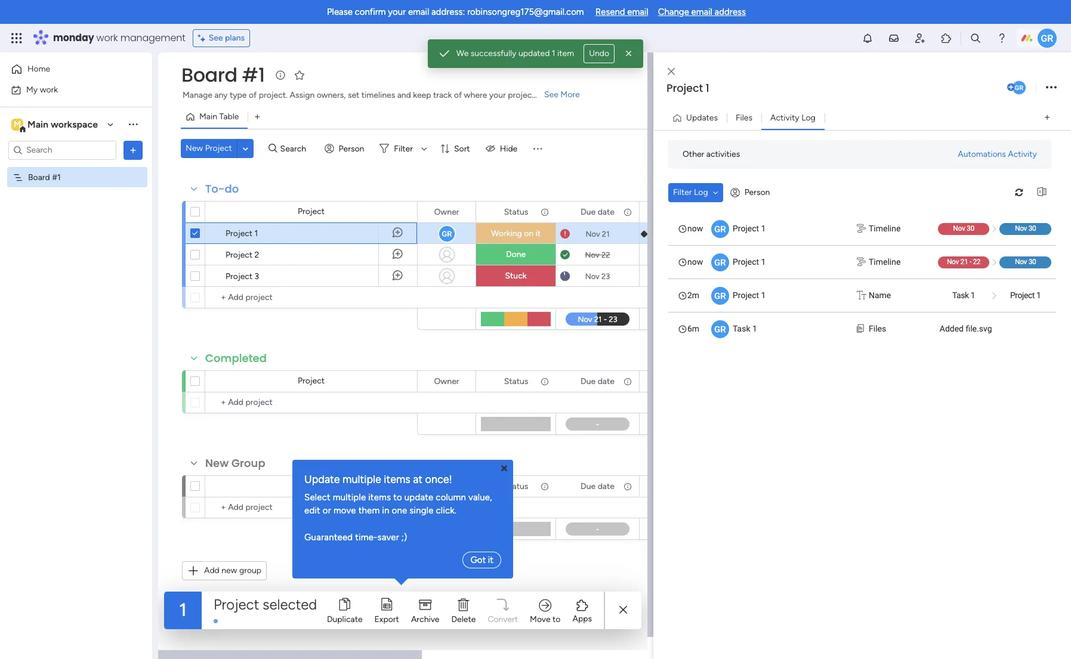 Task type: describe. For each thing, give the bounding box(es) containing it.
search everything image
[[970, 32, 982, 44]]

working on it
[[491, 229, 541, 239]]

add new group button
[[182, 562, 267, 581]]

2 status from the top
[[504, 376, 528, 386]]

hide button
[[481, 139, 525, 158]]

see for see more
[[544, 90, 558, 100]]

nov up the 'nov 22'
[[586, 229, 600, 238]]

successfully
[[471, 48, 516, 58]]

23
[[601, 272, 610, 281]]

column information image for do
[[540, 207, 550, 217]]

30 for nov 30
[[1029, 224, 1036, 232]]

person for rightmost person popup button
[[744, 187, 770, 198]]

change
[[658, 7, 689, 17]]

got it
[[470, 555, 493, 565]]

nov left -
[[947, 257, 959, 266]]

filter for filter
[[394, 144, 413, 154]]

0 horizontal spatial angle down image
[[243, 144, 248, 153]]

stands.
[[537, 90, 564, 100]]

log for filter log
[[694, 187, 708, 197]]

plans
[[225, 33, 245, 43]]

export
[[374, 614, 399, 624]]

main for main table
[[199, 112, 217, 122]]

to-do
[[205, 181, 239, 196]]

keep
[[413, 90, 431, 100]]

Search field
[[277, 140, 313, 157]]

nov 30 for nov 30
[[1015, 224, 1036, 232]]

#1 inside the board #1 list box
[[52, 172, 61, 182]]

work for monday
[[96, 31, 118, 45]]

any
[[214, 90, 228, 100]]

nov down refresh icon
[[1015, 224, 1027, 232]]

due date field for new group
[[578, 480, 618, 493]]

multiple for update
[[343, 473, 381, 486]]

2 status field from the top
[[501, 375, 531, 388]]

owner for group
[[434, 481, 459, 491]]

in
[[382, 505, 389, 516]]

status field for do
[[501, 206, 531, 219]]

updates button
[[668, 108, 727, 127]]

undo button
[[584, 44, 615, 63]]

got
[[470, 555, 486, 565]]

address
[[715, 7, 746, 17]]

my
[[26, 84, 38, 95]]

robinsongreg175@gmail.com
[[467, 7, 584, 17]]

1 + add project text field from the top
[[211, 291, 336, 305]]

6m
[[687, 324, 699, 333]]

;)
[[401, 532, 407, 543]]

inbox image
[[888, 32, 900, 44]]

2
[[255, 250, 259, 260]]

1 horizontal spatial board #1
[[181, 61, 265, 88]]

greg robinson image
[[1011, 80, 1027, 95]]

nov left 23
[[585, 272, 600, 281]]

workspace options image
[[127, 118, 139, 130]]

automations
[[958, 149, 1006, 159]]

project inside button
[[205, 143, 232, 153]]

resend email
[[595, 7, 648, 17]]

see plans button
[[193, 29, 250, 47]]

21 for nov 21
[[602, 229, 610, 238]]

new
[[222, 566, 237, 576]]

move to
[[530, 614, 561, 624]]

sort
[[454, 144, 470, 154]]

activities
[[706, 149, 740, 159]]

we successfully updated 1 item
[[456, 48, 574, 58]]

person for the top person popup button
[[339, 144, 364, 154]]

nov 21
[[586, 229, 610, 238]]

add view image
[[1045, 113, 1050, 122]]

Board #1 field
[[178, 61, 268, 88]]

to inside select multiple items to update column value, edit or move them in one single click.
[[393, 492, 402, 503]]

status for group
[[504, 481, 528, 491]]

nov 21 - 22
[[947, 257, 981, 266]]

monday work management
[[53, 31, 185, 45]]

track
[[433, 90, 452, 100]]

nov 23
[[585, 272, 610, 281]]

project 1 inside field
[[667, 81, 709, 95]]

single
[[409, 505, 434, 516]]

1 vertical spatial it
[[488, 555, 493, 565]]

project
[[508, 90, 535, 100]]

v2 overdue deadline image
[[560, 228, 570, 240]]

on
[[524, 229, 534, 239]]

column information image for group
[[540, 482, 550, 491]]

saver
[[377, 532, 399, 543]]

them
[[358, 505, 380, 516]]

move
[[530, 614, 551, 624]]

filter log button
[[668, 183, 723, 202]]

1 vertical spatial task 1
[[733, 324, 757, 333]]

edit
[[304, 505, 320, 516]]

1 horizontal spatial task 1
[[952, 290, 975, 300]]

other activities
[[683, 149, 740, 159]]

due date for completed
[[581, 376, 615, 386]]

New Group field
[[202, 456, 268, 471]]

manage
[[183, 90, 212, 100]]

activity inside button
[[1008, 149, 1037, 159]]

see more
[[544, 90, 580, 100]]

group
[[232, 456, 265, 471]]

v2 file column image
[[857, 323, 864, 335]]

21 for nov 21 - 22
[[960, 257, 968, 266]]

monday
[[53, 31, 94, 45]]

Search in workspace field
[[25, 143, 100, 157]]

1 horizontal spatial board
[[181, 61, 237, 88]]

due for completed
[[581, 376, 596, 386]]

status for do
[[504, 207, 528, 217]]

group
[[239, 566, 261, 576]]

type
[[230, 90, 247, 100]]

update
[[404, 492, 433, 503]]

update
[[304, 473, 340, 486]]

at
[[413, 473, 423, 486]]

timelines
[[361, 90, 395, 100]]

project.
[[259, 90, 288, 100]]

due for new group
[[581, 481, 596, 491]]

owners,
[[317, 90, 346, 100]]

now for nov 30
[[687, 223, 703, 233]]

nov down 'nov 21'
[[585, 250, 600, 259]]

1 vertical spatial to
[[553, 614, 561, 624]]

updated
[[518, 48, 550, 58]]

guaranteed time-saver ;)
[[304, 532, 407, 543]]

see plans
[[209, 33, 245, 43]]

value,
[[468, 492, 492, 503]]

added
[[940, 324, 964, 333]]

new project
[[186, 143, 232, 153]]

+ Add project text field
[[211, 396, 336, 410]]

alert containing we successfully updated 1 item
[[428, 39, 643, 68]]

items for at
[[384, 473, 410, 486]]

1 of from the left
[[249, 90, 257, 100]]

please
[[327, 7, 353, 17]]

1 horizontal spatial 22
[[973, 257, 981, 266]]

add new group
[[204, 566, 261, 576]]

main for main workspace
[[27, 118, 48, 130]]

added file.svg
[[940, 324, 992, 333]]

delete
[[451, 614, 476, 624]]

owner field for to-do
[[431, 206, 462, 219]]

1 due date field from the top
[[578, 206, 618, 219]]

new for new group
[[205, 456, 229, 471]]

list box containing now
[[668, 212, 1056, 345]]

column information image for completed
[[623, 377, 633, 386]]

new for new project
[[186, 143, 203, 153]]

nov 22
[[585, 250, 610, 259]]

timeline for nov 30
[[869, 223, 901, 233]]

0 vertical spatial task
[[952, 290, 969, 300]]

set
[[348, 90, 359, 100]]

Project 1 field
[[664, 81, 1005, 96]]

apps image
[[940, 32, 952, 44]]

0 horizontal spatial task
[[733, 324, 750, 333]]

select multiple items to update column value, edit or move them in one single click.
[[304, 492, 492, 516]]

0 horizontal spatial 22
[[601, 250, 610, 259]]

30 for nov 21 - 22
[[1029, 257, 1036, 266]]

column information image for new group
[[623, 482, 633, 491]]

1 horizontal spatial your
[[489, 90, 506, 100]]

my work
[[26, 84, 58, 95]]

activity inside 'button'
[[770, 112, 799, 123]]

date for new group
[[598, 481, 615, 491]]

due date for new group
[[581, 481, 615, 491]]

m
[[14, 119, 21, 129]]

done
[[506, 249, 526, 260]]



Task type: locate. For each thing, give the bounding box(es) containing it.
0 vertical spatial board
[[181, 61, 237, 88]]

1 vertical spatial multiple
[[333, 492, 366, 503]]

0 horizontal spatial main
[[27, 118, 48, 130]]

person button right search field
[[320, 139, 371, 158]]

now
[[687, 223, 703, 233], [687, 257, 703, 266]]

#1 down search in workspace field
[[52, 172, 61, 182]]

project 3
[[226, 272, 259, 282]]

show board description image
[[273, 69, 287, 81]]

board #1
[[181, 61, 265, 88], [28, 172, 61, 182]]

nov 30
[[953, 224, 974, 232], [1015, 224, 1036, 232], [1015, 257, 1036, 266]]

1 owner field from the top
[[431, 206, 462, 219]]

2 of from the left
[[454, 90, 462, 100]]

options image
[[1046, 80, 1057, 96], [127, 144, 139, 156]]

1 horizontal spatial filter
[[673, 187, 692, 197]]

person button down activities
[[725, 183, 777, 202]]

+ Add project text field
[[211, 291, 336, 305], [211, 501, 336, 515]]

to up one
[[393, 492, 402, 503]]

options image down workspace options icon
[[127, 144, 139, 156]]

0 vertical spatial multiple
[[343, 473, 381, 486]]

email right the resend
[[627, 7, 648, 17]]

2 vertical spatial due
[[581, 481, 596, 491]]

change email address link
[[658, 7, 746, 17]]

column information image
[[540, 207, 550, 217], [623, 207, 633, 217], [540, 482, 550, 491]]

1 vertical spatial date
[[598, 376, 615, 386]]

close image
[[623, 48, 635, 60]]

due date
[[581, 207, 615, 217], [581, 376, 615, 386], [581, 481, 615, 491]]

undo
[[589, 48, 609, 58]]

it right the on
[[536, 229, 541, 239]]

workspace image
[[11, 118, 23, 131]]

2 due from the top
[[581, 376, 596, 386]]

0 vertical spatial date
[[598, 207, 615, 217]]

1 horizontal spatial new
[[205, 456, 229, 471]]

or
[[323, 505, 331, 516]]

2 dapulse timeline column image from the top
[[857, 256, 866, 268]]

v2 search image
[[268, 142, 277, 155]]

do
[[225, 181, 239, 196]]

0 vertical spatial due
[[581, 207, 596, 217]]

task down nov 21 - 22
[[952, 290, 969, 300]]

1 due from the top
[[581, 207, 596, 217]]

1 vertical spatial owner
[[434, 376, 459, 386]]

2 date from the top
[[598, 376, 615, 386]]

0 horizontal spatial new
[[186, 143, 203, 153]]

board #1 up any
[[181, 61, 265, 88]]

0 vertical spatial filter
[[394, 144, 413, 154]]

0 horizontal spatial email
[[408, 7, 429, 17]]

please confirm your email address: robinsongreg175@gmail.com
[[327, 7, 584, 17]]

automations activity
[[958, 149, 1037, 159]]

multiple inside select multiple items to update column value, edit or move them in one single click.
[[333, 492, 366, 503]]

1 vertical spatial 21
[[960, 257, 968, 266]]

column information image
[[540, 377, 550, 386], [623, 377, 633, 386], [623, 482, 633, 491]]

1 vertical spatial log
[[694, 187, 708, 197]]

add view image
[[255, 112, 260, 121]]

angle down image left v2 search icon
[[243, 144, 248, 153]]

0 vertical spatial see
[[209, 33, 223, 43]]

0 vertical spatial board #1
[[181, 61, 265, 88]]

0 horizontal spatial task 1
[[733, 324, 757, 333]]

2 vertical spatial owner
[[434, 481, 459, 491]]

it right got
[[488, 555, 493, 565]]

update multiple items at once!
[[304, 473, 452, 486]]

21 left -
[[960, 257, 968, 266]]

email for resend email
[[627, 7, 648, 17]]

1 horizontal spatial task
[[952, 290, 969, 300]]

new inside field
[[205, 456, 229, 471]]

2 due date from the top
[[581, 376, 615, 386]]

board inside list box
[[28, 172, 50, 182]]

2m
[[687, 290, 699, 300]]

nov 30 up nov 21 - 22
[[953, 224, 974, 232]]

log down other
[[694, 187, 708, 197]]

my work button
[[7, 80, 128, 99]]

status
[[504, 207, 528, 217], [504, 376, 528, 386], [504, 481, 528, 491]]

one
[[392, 505, 407, 516]]

work inside my work button
[[40, 84, 58, 95]]

list box
[[668, 212, 1056, 345]]

new down main table button
[[186, 143, 203, 153]]

3 email from the left
[[691, 7, 712, 17]]

task 1 down nov 21 - 22
[[952, 290, 975, 300]]

greg robinson image
[[1038, 29, 1057, 48]]

0 vertical spatial options image
[[1046, 80, 1057, 96]]

dapulse addbtn image
[[1007, 84, 1015, 91]]

1 vertical spatial see
[[544, 90, 558, 100]]

see inside button
[[209, 33, 223, 43]]

0 vertical spatial angle down image
[[243, 144, 248, 153]]

board up any
[[181, 61, 237, 88]]

0 vertical spatial due date field
[[578, 206, 618, 219]]

1 horizontal spatial person
[[744, 187, 770, 198]]

main table button
[[181, 107, 248, 127]]

now for nov 21 - 22
[[687, 257, 703, 266]]

work
[[96, 31, 118, 45], [40, 84, 58, 95]]

0 vertical spatial person
[[339, 144, 364, 154]]

2 vertical spatial status field
[[501, 480, 531, 493]]

board #1 list box
[[0, 165, 152, 348]]

Status field
[[501, 206, 531, 219], [501, 375, 531, 388], [501, 480, 531, 493]]

home button
[[7, 60, 128, 79]]

1 owner from the top
[[434, 207, 459, 217]]

board down search in workspace field
[[28, 172, 50, 182]]

sort button
[[435, 139, 477, 158]]

of right track
[[454, 90, 462, 100]]

files right v2 file column icon on the right
[[869, 324, 886, 333]]

due date field for completed
[[578, 375, 618, 388]]

3 owner field from the top
[[431, 480, 462, 493]]

multiple for select
[[333, 492, 366, 503]]

0 horizontal spatial board
[[28, 172, 50, 182]]

person button
[[320, 139, 371, 158], [725, 183, 777, 202]]

1 vertical spatial #1
[[52, 172, 61, 182]]

1 horizontal spatial options image
[[1046, 80, 1057, 96]]

confirm
[[355, 7, 386, 17]]

resend
[[595, 7, 625, 17]]

2 owner field from the top
[[431, 375, 462, 388]]

selected
[[263, 596, 317, 613]]

see for see plans
[[209, 33, 223, 43]]

1 email from the left
[[408, 7, 429, 17]]

task
[[952, 290, 969, 300], [733, 324, 750, 333]]

1 vertical spatial filter
[[673, 187, 692, 197]]

your right confirm
[[388, 7, 406, 17]]

dapulse timeline column image
[[857, 222, 866, 235], [857, 256, 866, 268]]

v2 done deadline image
[[560, 249, 570, 260]]

1 vertical spatial person button
[[725, 183, 777, 202]]

nov 30 down refresh icon
[[1015, 224, 1036, 232]]

date
[[598, 207, 615, 217], [598, 376, 615, 386], [598, 481, 615, 491]]

option
[[0, 166, 152, 169]]

#1
[[242, 61, 265, 88], [52, 172, 61, 182]]

filter log
[[673, 187, 708, 197]]

filter left arrow down icon
[[394, 144, 413, 154]]

1 horizontal spatial files
[[869, 324, 886, 333]]

1 vertical spatial owner field
[[431, 375, 462, 388]]

multiple
[[343, 473, 381, 486], [333, 492, 366, 503]]

see left more
[[544, 90, 558, 100]]

working
[[491, 229, 522, 239]]

0 vertical spatial due date
[[581, 207, 615, 217]]

work for my
[[40, 84, 58, 95]]

3 owner from the top
[[434, 481, 459, 491]]

1 vertical spatial due date field
[[578, 375, 618, 388]]

log down 'project 1' field
[[801, 112, 816, 123]]

help image
[[996, 32, 1008, 44]]

1 horizontal spatial angle down image
[[713, 188, 718, 197]]

activity log button
[[761, 108, 825, 127]]

person
[[339, 144, 364, 154], [744, 187, 770, 198]]

0 vertical spatial 21
[[602, 229, 610, 238]]

filter for filter log
[[673, 187, 692, 197]]

main left table
[[199, 112, 217, 122]]

filter inside 'filter log' button
[[673, 187, 692, 197]]

got it link
[[463, 552, 501, 568]]

files inside files button
[[736, 112, 752, 123]]

owner for do
[[434, 207, 459, 217]]

1 vertical spatial person
[[744, 187, 770, 198]]

1 status field from the top
[[501, 206, 531, 219]]

once!
[[425, 473, 452, 486]]

1 vertical spatial board
[[28, 172, 50, 182]]

0 horizontal spatial to
[[393, 492, 402, 503]]

new project button
[[181, 139, 237, 158]]

see
[[209, 33, 223, 43], [544, 90, 558, 100]]

0 vertical spatial new
[[186, 143, 203, 153]]

0 horizontal spatial see
[[209, 33, 223, 43]]

completed
[[205, 351, 267, 366]]

board #1 down search in workspace field
[[28, 172, 61, 182]]

1 vertical spatial work
[[40, 84, 58, 95]]

3 due date from the top
[[581, 481, 615, 491]]

filter down other
[[673, 187, 692, 197]]

3 due date field from the top
[[578, 480, 618, 493]]

Owner field
[[431, 206, 462, 219], [431, 375, 462, 388], [431, 480, 462, 493]]

invite members image
[[914, 32, 926, 44]]

0 horizontal spatial #1
[[52, 172, 61, 182]]

dapulse text column image
[[857, 289, 866, 302]]

work right the 'my'
[[40, 84, 58, 95]]

1 due date from the top
[[581, 207, 615, 217]]

1 vertical spatial due
[[581, 376, 596, 386]]

workspace
[[51, 118, 98, 130]]

we
[[456, 48, 469, 58]]

filter
[[394, 144, 413, 154], [673, 187, 692, 197]]

0 vertical spatial #1
[[242, 61, 265, 88]]

1 now from the top
[[687, 223, 703, 233]]

your right where
[[489, 90, 506, 100]]

0 horizontal spatial filter
[[394, 144, 413, 154]]

main table
[[199, 112, 239, 122]]

multiple up move
[[333, 492, 366, 503]]

1 vertical spatial status field
[[501, 375, 531, 388]]

assign
[[290, 90, 315, 100]]

3 status from the top
[[504, 481, 528, 491]]

#1 up 'type'
[[242, 61, 265, 88]]

dapulse timeline column image for nov 21 - 22
[[857, 256, 866, 268]]

3 date from the top
[[598, 481, 615, 491]]

1 horizontal spatial 21
[[960, 257, 968, 266]]

1 inside field
[[706, 81, 709, 95]]

workspace selection element
[[11, 117, 100, 133]]

21 inside list box
[[960, 257, 968, 266]]

filter button
[[375, 139, 431, 158]]

dapulse timeline column image for nov 30
[[857, 222, 866, 235]]

task 1 right the 6m
[[733, 324, 757, 333]]

2 email from the left
[[627, 7, 648, 17]]

more
[[561, 90, 580, 100]]

nov 30 right -
[[1015, 257, 1036, 266]]

activity right files button
[[770, 112, 799, 123]]

0 horizontal spatial log
[[694, 187, 708, 197]]

of
[[249, 90, 257, 100], [454, 90, 462, 100]]

Due date field
[[578, 206, 618, 219], [578, 375, 618, 388], [578, 480, 618, 493]]

2 due date field from the top
[[578, 375, 618, 388]]

1 vertical spatial files
[[869, 324, 886, 333]]

1 vertical spatial due date
[[581, 376, 615, 386]]

1 vertical spatial angle down image
[[713, 188, 718, 197]]

0 vertical spatial now
[[687, 223, 703, 233]]

2 timeline from the top
[[869, 257, 901, 266]]

0 horizontal spatial person button
[[320, 139, 371, 158]]

items left at
[[384, 473, 410, 486]]

filter inside filter popup button
[[394, 144, 413, 154]]

1 vertical spatial status
[[504, 376, 528, 386]]

new left group
[[205, 456, 229, 471]]

column
[[436, 492, 466, 503]]

items for to
[[368, 492, 391, 503]]

1 timeline from the top
[[869, 223, 901, 233]]

+ add project text field down group
[[211, 501, 336, 515]]

log inside 'button'
[[801, 112, 816, 123]]

email right change
[[691, 7, 712, 17]]

2 + add project text field from the top
[[211, 501, 336, 515]]

date for completed
[[598, 376, 615, 386]]

0 vertical spatial your
[[388, 7, 406, 17]]

see left plans
[[209, 33, 223, 43]]

1 horizontal spatial person button
[[725, 183, 777, 202]]

management
[[120, 31, 185, 45]]

task 1
[[952, 290, 975, 300], [733, 324, 757, 333]]

1 status from the top
[[504, 207, 528, 217]]

notifications image
[[862, 32, 874, 44]]

apps
[[573, 614, 592, 624]]

email for change email address
[[691, 7, 712, 17]]

1 horizontal spatial it
[[536, 229, 541, 239]]

nov 30 for nov 21 - 22
[[1015, 257, 1036, 266]]

archive
[[411, 614, 439, 624]]

0 vertical spatial timeline
[[869, 223, 901, 233]]

+ add project text field down 3
[[211, 291, 336, 305]]

0 vertical spatial owner
[[434, 207, 459, 217]]

stuck
[[505, 271, 527, 281]]

22 right -
[[973, 257, 981, 266]]

main inside workspace selection element
[[27, 118, 48, 130]]

arrow down image
[[417, 141, 431, 156]]

1 horizontal spatial of
[[454, 90, 462, 100]]

change email address
[[658, 7, 746, 17]]

0 vertical spatial status
[[504, 207, 528, 217]]

where
[[464, 90, 487, 100]]

1 vertical spatial dapulse timeline column image
[[857, 256, 866, 268]]

home
[[27, 64, 50, 74]]

alert
[[428, 39, 643, 68]]

2 now from the top
[[687, 257, 703, 266]]

timeline for nov 21 - 22
[[869, 257, 901, 266]]

add
[[204, 566, 219, 576]]

Completed field
[[202, 351, 270, 366]]

22 up 23
[[601, 250, 610, 259]]

1 vertical spatial now
[[687, 257, 703, 266]]

1 vertical spatial task
[[733, 324, 750, 333]]

owner field for new group
[[431, 480, 462, 493]]

1 horizontal spatial #1
[[242, 61, 265, 88]]

angle down image right "filter log"
[[713, 188, 718, 197]]

3 status field from the top
[[501, 480, 531, 493]]

status field for group
[[501, 480, 531, 493]]

due
[[581, 207, 596, 217], [581, 376, 596, 386], [581, 481, 596, 491]]

click.
[[436, 505, 457, 516]]

0 horizontal spatial person
[[339, 144, 364, 154]]

2 vertical spatial due date
[[581, 481, 615, 491]]

close image
[[668, 67, 675, 76]]

updates
[[686, 112, 718, 123]]

to right the move
[[553, 614, 561, 624]]

log for activity log
[[801, 112, 816, 123]]

1 horizontal spatial see
[[544, 90, 558, 100]]

items inside select multiple items to update column value, edit or move them in one single click.
[[368, 492, 391, 503]]

duplicate
[[327, 614, 363, 624]]

activity up refresh icon
[[1008, 149, 1037, 159]]

angle down image
[[243, 144, 248, 153], [713, 188, 718, 197]]

0 vertical spatial status field
[[501, 206, 531, 219]]

0 horizontal spatial 21
[[602, 229, 610, 238]]

2 owner from the top
[[434, 376, 459, 386]]

0 horizontal spatial work
[[40, 84, 58, 95]]

log
[[801, 112, 816, 123], [694, 187, 708, 197]]

1 vertical spatial activity
[[1008, 149, 1037, 159]]

2 vertical spatial date
[[598, 481, 615, 491]]

3 due from the top
[[581, 481, 596, 491]]

new inside button
[[186, 143, 203, 153]]

menu image
[[532, 143, 544, 155]]

table
[[219, 112, 239, 122]]

21 up the 'nov 22'
[[602, 229, 610, 238]]

1 dapulse timeline column image from the top
[[857, 222, 866, 235]]

0 vertical spatial log
[[801, 112, 816, 123]]

project selected
[[214, 596, 317, 613]]

0 horizontal spatial it
[[488, 555, 493, 565]]

options image up add view image
[[1046, 80, 1057, 96]]

board #1 inside list box
[[28, 172, 61, 182]]

0 horizontal spatial activity
[[770, 112, 799, 123]]

0 vertical spatial work
[[96, 31, 118, 45]]

file.svg
[[966, 324, 992, 333]]

work right the monday at the top left
[[96, 31, 118, 45]]

1 vertical spatial your
[[489, 90, 506, 100]]

1 vertical spatial timeline
[[869, 257, 901, 266]]

of right 'type'
[[249, 90, 257, 100]]

export to excel image
[[1032, 188, 1051, 197]]

add to favorites image
[[293, 69, 305, 81]]

0 vertical spatial it
[[536, 229, 541, 239]]

manage any type of project. assign owners, set timelines and keep track of where your project stands.
[[183, 90, 564, 100]]

0 horizontal spatial options image
[[127, 144, 139, 156]]

name
[[869, 290, 891, 300]]

now up 2m
[[687, 257, 703, 266]]

files
[[736, 112, 752, 123], [869, 324, 886, 333]]

To-do field
[[202, 181, 242, 197]]

now down 'filter log' button
[[687, 223, 703, 233]]

main inside main table button
[[199, 112, 217, 122]]

refresh image
[[1010, 188, 1029, 197]]

files right updates on the top right
[[736, 112, 752, 123]]

task right the 6m
[[733, 324, 750, 333]]

main workspace
[[27, 118, 98, 130]]

log inside button
[[694, 187, 708, 197]]

0 vertical spatial person button
[[320, 139, 371, 158]]

2 horizontal spatial email
[[691, 7, 712, 17]]

new group
[[205, 456, 265, 471]]

1 date from the top
[[598, 207, 615, 217]]

select product image
[[11, 32, 23, 44]]

-
[[970, 257, 971, 266]]

see more link
[[543, 89, 581, 101]]

nov up nov 21 - 22
[[953, 224, 965, 232]]

select
[[304, 492, 331, 503]]

angle down image inside 'filter log' button
[[713, 188, 718, 197]]

1 horizontal spatial activity
[[1008, 149, 1037, 159]]

0 horizontal spatial board #1
[[28, 172, 61, 182]]

project inside field
[[667, 81, 703, 95]]

items up the in on the left of page
[[368, 492, 391, 503]]

email left address:
[[408, 7, 429, 17]]

1 horizontal spatial to
[[553, 614, 561, 624]]

nov right -
[[1015, 257, 1027, 266]]

multiple up them
[[343, 473, 381, 486]]

0 horizontal spatial of
[[249, 90, 257, 100]]

main right workspace icon
[[27, 118, 48, 130]]

2 vertical spatial owner field
[[431, 480, 462, 493]]

0 vertical spatial + add project text field
[[211, 291, 336, 305]]



Task type: vqa. For each thing, say whether or not it's contained in the screenshot.
customizable
no



